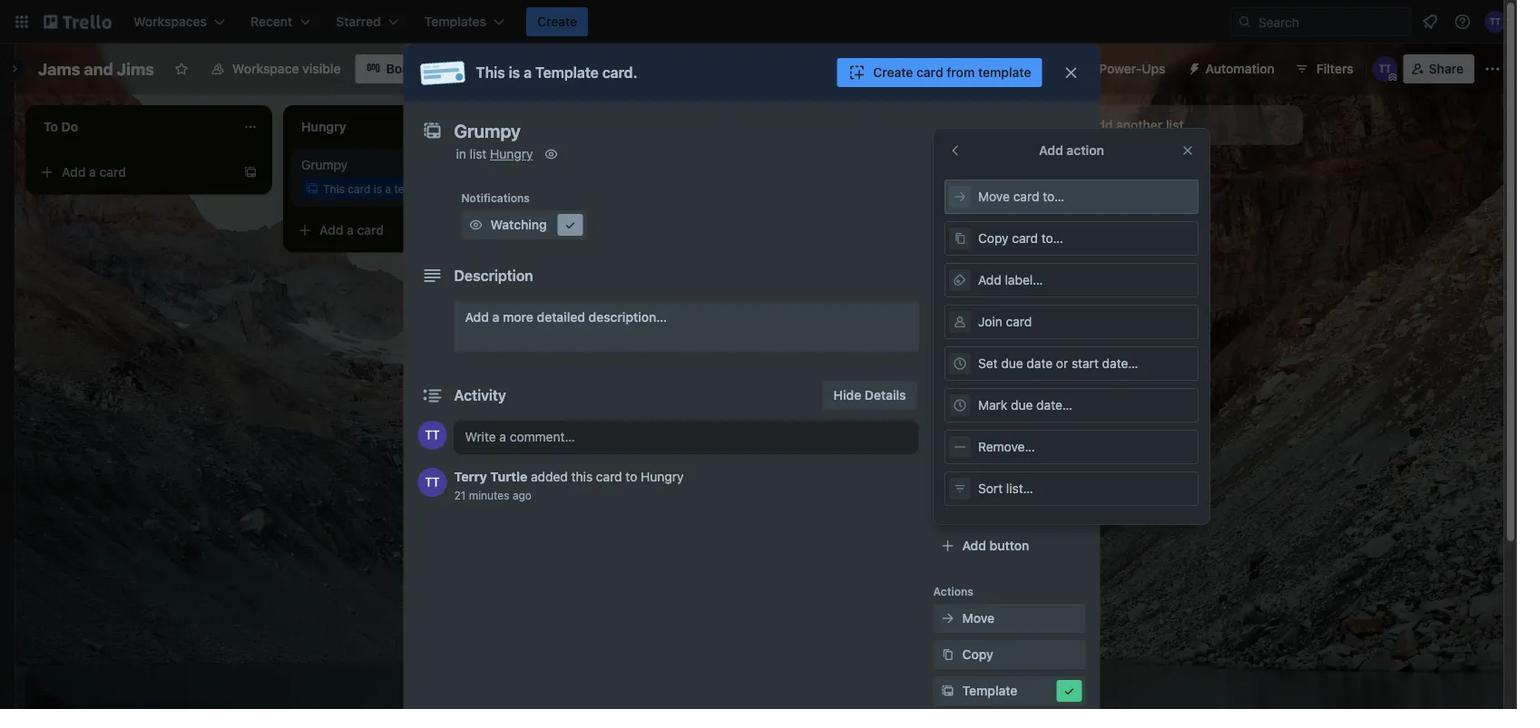 Task type: describe. For each thing, give the bounding box(es) containing it.
switch to… image
[[13, 13, 31, 31]]

remove… button
[[945, 430, 1199, 465]]

2 create from template… image from the left
[[1016, 165, 1031, 180]]

workspace
[[232, 61, 299, 76]]

labels
[[962, 246, 1002, 261]]

attachment button
[[933, 312, 1086, 341]]

card.
[[602, 64, 638, 81]]

sm image for automation
[[1180, 54, 1206, 80]]

copy card to… button
[[945, 221, 1199, 256]]

hide
[[834, 388, 861, 403]]

set due date or start date… button
[[945, 347, 1199, 381]]

to… for move card to…
[[1043, 189, 1065, 204]]

ago
[[513, 489, 532, 502]]

2 vertical spatial terry turtle (terryturtle) image
[[418, 468, 447, 497]]

Write a comment text field
[[454, 421, 919, 454]]

another
[[1116, 118, 1163, 133]]

add to template
[[933, 184, 1019, 197]]

Board name text field
[[29, 54, 163, 83]]

custom fields
[[962, 392, 1048, 407]]

filters button
[[1289, 54, 1359, 83]]

set
[[978, 356, 998, 371]]

in list hungry
[[456, 147, 533, 162]]

close popover image
[[1181, 143, 1195, 158]]

minutes
[[469, 489, 510, 502]]

card inside terry turtle added this card to hungry 21 minutes ago
[[596, 470, 622, 485]]

power- inside button
[[1099, 61, 1142, 76]]

workspace visible
[[232, 61, 341, 76]]

set due date or start date…
[[978, 356, 1139, 371]]

1 vertical spatial power-
[[933, 438, 971, 451]]

board
[[386, 61, 422, 76]]

return to previous screen image
[[948, 143, 963, 158]]

visible
[[302, 61, 341, 76]]

details
[[865, 388, 906, 403]]

star or unstar board image
[[174, 62, 189, 76]]

0 vertical spatial date…
[[1102, 356, 1139, 371]]

notifications
[[461, 191, 530, 204]]

0 horizontal spatial list
[[470, 147, 487, 162]]

template inside button
[[978, 65, 1031, 80]]

watching
[[491, 217, 547, 232]]

jams
[[38, 59, 80, 79]]

0 horizontal spatial power-ups
[[933, 438, 992, 451]]

join card button
[[945, 305, 1199, 339]]

share button
[[1404, 54, 1475, 83]]

activity
[[454, 387, 506, 404]]

0 horizontal spatial is
[[374, 182, 382, 195]]

hide details
[[834, 388, 906, 403]]

move card to…
[[978, 189, 1065, 204]]

share
[[1429, 61, 1464, 76]]

label…
[[1005, 273, 1043, 288]]

power-ups inside button
[[1099, 61, 1166, 76]]

start
[[1072, 356, 1099, 371]]

add label…
[[978, 273, 1043, 288]]

0 vertical spatial is
[[509, 64, 520, 81]]

add a card button for create from template… image
[[290, 216, 494, 245]]

jims
[[117, 59, 154, 79]]

create button
[[526, 7, 588, 36]]

add a more detailed description… link
[[454, 301, 919, 352]]

move card to… button
[[945, 180, 1199, 214]]

add power-ups link
[[933, 457, 1086, 486]]

template button
[[933, 677, 1086, 706]]

board link
[[355, 54, 433, 83]]

copy for copy card to…
[[978, 231, 1009, 246]]

terry turtle added this card to hungry 21 minutes ago
[[454, 470, 684, 502]]

join
[[978, 314, 1003, 329]]

copy for copy
[[962, 648, 994, 663]]

add button
[[962, 539, 1029, 554]]

Search field
[[1252, 8, 1411, 35]]

description
[[454, 267, 533, 285]]

21 minutes ago link
[[454, 489, 532, 502]]

show menu image
[[1484, 60, 1502, 78]]

sort list… button
[[945, 472, 1199, 506]]

from
[[947, 65, 975, 80]]

add another list button
[[1056, 105, 1303, 145]]

mark due date…
[[978, 398, 1073, 413]]

button
[[990, 539, 1029, 554]]

cover
[[962, 355, 998, 370]]

members
[[962, 210, 1019, 225]]

automation inside button
[[1206, 61, 1275, 76]]

custom fields button
[[933, 390, 1086, 408]]

power-ups button
[[1063, 54, 1177, 83]]

actions
[[933, 585, 974, 598]]

add label… button
[[945, 263, 1199, 298]]

copy link
[[933, 641, 1086, 670]]

1 horizontal spatial to
[[958, 184, 969, 197]]

add a card for add a card button associated with create from template… image
[[319, 223, 384, 238]]

0 horizontal spatial ups
[[971, 438, 992, 451]]

0 notifications image
[[1419, 11, 1441, 33]]

sm image for labels
[[939, 245, 957, 263]]

add power-ups
[[962, 464, 1056, 479]]

checklist
[[962, 283, 1018, 298]]

grumpy link
[[301, 156, 512, 174]]

add a card button for 2nd create from template… icon from right
[[33, 158, 236, 187]]



Task type: vqa. For each thing, say whether or not it's contained in the screenshot.
the right the This
yes



Task type: locate. For each thing, give the bounding box(es) containing it.
copy up the labels
[[978, 231, 1009, 246]]

list inside add another list button
[[1166, 118, 1184, 133]]

sm image for members
[[939, 209, 957, 227]]

template down copy link
[[962, 684, 1018, 699]]

0 horizontal spatial date…
[[1037, 398, 1073, 413]]

hungry
[[490, 147, 533, 162], [641, 470, 684, 485]]

2 vertical spatial ups
[[1032, 464, 1056, 479]]

attachment
[[962, 319, 1033, 334]]

create inside create card from template button
[[873, 65, 913, 80]]

1 horizontal spatial power-
[[990, 464, 1032, 479]]

to… inside button
[[1042, 231, 1063, 246]]

action
[[1067, 143, 1104, 158]]

1 vertical spatial template
[[971, 184, 1019, 197]]

terry
[[454, 470, 487, 485]]

power-ups down mark
[[933, 438, 992, 451]]

a
[[524, 64, 532, 81], [89, 165, 96, 180], [385, 182, 391, 195], [347, 223, 354, 238], [492, 310, 500, 325]]

to… up copy card to… button
[[1043, 189, 1065, 204]]

0 horizontal spatial add a card button
[[33, 158, 236, 187]]

1 vertical spatial date…
[[1037, 398, 1073, 413]]

date
[[1027, 356, 1053, 371]]

move link
[[933, 604, 1086, 633]]

1 vertical spatial to
[[626, 470, 637, 485]]

hungry inside terry turtle added this card to hungry 21 minutes ago
[[641, 470, 684, 485]]

1 horizontal spatial create
[[873, 65, 913, 80]]

0 horizontal spatial create
[[537, 14, 577, 29]]

0 vertical spatial due
[[1001, 356, 1023, 371]]

due right mark
[[1011, 398, 1033, 413]]

grumpy
[[301, 157, 348, 172]]

add button button
[[933, 532, 1086, 561]]

template up members
[[971, 184, 1019, 197]]

0 vertical spatial create
[[537, 14, 577, 29]]

0 vertical spatial add a card button
[[33, 158, 236, 187]]

create from template… image left grumpy
[[243, 165, 258, 180]]

sm image inside copy link
[[939, 646, 957, 664]]

list…
[[1006, 481, 1034, 496]]

template.
[[394, 182, 443, 195]]

move down actions
[[962, 611, 995, 626]]

this is a template card.
[[476, 64, 638, 81]]

move for move card to…
[[978, 189, 1010, 204]]

1 horizontal spatial this
[[476, 64, 505, 81]]

terry turtle (terryturtle) image
[[1485, 11, 1507, 33], [1373, 56, 1398, 82], [418, 468, 447, 497]]

1 vertical spatial move
[[962, 611, 995, 626]]

power-ups
[[1099, 61, 1166, 76], [933, 438, 992, 451]]

to right this
[[626, 470, 637, 485]]

fields
[[1012, 392, 1048, 407]]

due for set
[[1001, 356, 1023, 371]]

and
[[84, 59, 113, 79]]

open information menu image
[[1454, 13, 1472, 31]]

0 horizontal spatial terry turtle (terryturtle) image
[[418, 468, 447, 497]]

sm image inside cover link
[[939, 354, 957, 372]]

more
[[503, 310, 534, 325]]

1 vertical spatial automation
[[933, 511, 995, 524]]

list right the in at the top of the page
[[470, 147, 487, 162]]

1 horizontal spatial create from template… image
[[1016, 165, 1031, 180]]

1 vertical spatial due
[[1011, 398, 1033, 413]]

move inside button
[[978, 189, 1010, 204]]

filters
[[1317, 61, 1354, 76]]

sm image down the 'add to template' in the right of the page
[[939, 209, 957, 227]]

create left the from
[[873, 65, 913, 80]]

template inside button
[[962, 684, 1018, 699]]

template
[[978, 65, 1031, 80], [971, 184, 1019, 197]]

create card from template button
[[837, 58, 1042, 87]]

1 vertical spatial create
[[873, 65, 913, 80]]

create up 'this is a template card.'
[[537, 14, 577, 29]]

move for move
[[962, 611, 995, 626]]

power-
[[1099, 61, 1142, 76], [933, 438, 971, 451], [990, 464, 1032, 479]]

sm image inside 'move' link
[[939, 610, 957, 628]]

in
[[456, 147, 466, 162]]

0 horizontal spatial to
[[626, 470, 637, 485]]

copy
[[978, 231, 1009, 246], [962, 648, 994, 663]]

2 horizontal spatial power-
[[1099, 61, 1142, 76]]

sm image inside labels link
[[939, 245, 957, 263]]

hungry down write a comment text box
[[641, 470, 684, 485]]

list up "close popover" image
[[1166, 118, 1184, 133]]

add a card button
[[33, 158, 236, 187], [290, 216, 494, 245]]

or
[[1056, 356, 1068, 371]]

0 horizontal spatial automation
[[933, 511, 995, 524]]

this down grumpy
[[323, 182, 345, 195]]

automation down sort
[[933, 511, 995, 524]]

1 vertical spatial is
[[374, 182, 382, 195]]

ups up another
[[1142, 61, 1166, 76]]

0 vertical spatial list
[[1166, 118, 1184, 133]]

0 horizontal spatial template
[[535, 64, 599, 81]]

sm image left the labels
[[939, 245, 957, 263]]

0 vertical spatial ups
[[1142, 61, 1166, 76]]

terry turtle (terryturtle) image right "filters"
[[1373, 56, 1398, 82]]

add another list
[[1089, 118, 1184, 133]]

1 horizontal spatial ups
[[1032, 464, 1056, 479]]

0 horizontal spatial power-
[[933, 438, 971, 451]]

due
[[1001, 356, 1023, 371], [1011, 398, 1033, 413]]

is down grumpy link
[[374, 182, 382, 195]]

terry turtle (terryturtle) image left 21
[[418, 468, 447, 497]]

1 vertical spatial list
[[470, 147, 487, 162]]

checklist link
[[933, 276, 1086, 305]]

1 vertical spatial hungry
[[641, 470, 684, 485]]

sm image
[[542, 145, 560, 163], [467, 216, 485, 234], [561, 216, 579, 234], [939, 354, 957, 372], [939, 646, 957, 664], [939, 682, 957, 701], [1060, 682, 1079, 701]]

ups inside power-ups button
[[1142, 61, 1166, 76]]

ups
[[1142, 61, 1166, 76], [971, 438, 992, 451], [1032, 464, 1056, 479]]

automation down search icon
[[1206, 61, 1275, 76]]

1 horizontal spatial template
[[962, 684, 1018, 699]]

1 vertical spatial add a card button
[[290, 216, 494, 245]]

mark
[[978, 398, 1008, 413]]

to
[[958, 184, 969, 197], [626, 470, 637, 485]]

0 vertical spatial power-
[[1099, 61, 1142, 76]]

search image
[[1238, 15, 1252, 29]]

power-ups up add another list
[[1099, 61, 1166, 76]]

hide details link
[[823, 381, 917, 410]]

sort
[[978, 481, 1003, 496]]

1 horizontal spatial terry turtle (terryturtle) image
[[1373, 56, 1398, 82]]

copy card to…
[[978, 231, 1063, 246]]

create for create card from template
[[873, 65, 913, 80]]

this
[[571, 470, 593, 485]]

21
[[454, 489, 466, 502]]

turtle
[[490, 470, 528, 485]]

create card from template
[[873, 65, 1031, 80]]

ups up list…
[[1032, 464, 1056, 479]]

sm image
[[1180, 54, 1206, 80], [939, 209, 957, 227], [939, 245, 957, 263], [939, 281, 957, 299], [939, 610, 957, 628]]

1 vertical spatial terry turtle (terryturtle) image
[[1373, 56, 1398, 82]]

ups inside add power-ups link
[[1032, 464, 1056, 479]]

2 horizontal spatial ups
[[1142, 61, 1166, 76]]

detailed
[[537, 310, 585, 325]]

sort list…
[[978, 481, 1034, 496]]

add a card
[[62, 165, 126, 180], [319, 223, 384, 238]]

0 vertical spatial automation
[[1206, 61, 1275, 76]]

1 horizontal spatial hungry
[[641, 470, 684, 485]]

0 vertical spatial copy
[[978, 231, 1009, 246]]

sm image inside "checklist" link
[[939, 281, 957, 299]]

custom
[[962, 392, 1009, 407]]

power- up add another list
[[1099, 61, 1142, 76]]

sm image inside automation button
[[1180, 54, 1206, 80]]

remove…
[[978, 440, 1035, 455]]

0 horizontal spatial add a card
[[62, 165, 126, 180]]

1 horizontal spatial add a card button
[[290, 216, 494, 245]]

hungry up "notifications"
[[490, 147, 533, 162]]

0 vertical spatial template
[[535, 64, 599, 81]]

jams and jims
[[38, 59, 154, 79]]

1 horizontal spatial automation
[[1206, 61, 1275, 76]]

card
[[917, 65, 943, 80], [99, 165, 126, 180], [348, 182, 371, 195], [1013, 189, 1040, 204], [357, 223, 384, 238], [1012, 231, 1038, 246], [1006, 314, 1032, 329], [596, 470, 622, 485]]

1 horizontal spatial power-ups
[[1099, 61, 1166, 76]]

this
[[476, 64, 505, 81], [323, 182, 345, 195]]

1 vertical spatial copy
[[962, 648, 994, 663]]

hungry link
[[490, 147, 533, 162]]

power- left remove…
[[933, 438, 971, 451]]

2 vertical spatial power-
[[990, 464, 1032, 479]]

0 horizontal spatial create from template… image
[[243, 165, 258, 180]]

date…
[[1102, 356, 1139, 371], [1037, 398, 1073, 413]]

to… inside button
[[1043, 189, 1065, 204]]

1 horizontal spatial list
[[1166, 118, 1184, 133]]

power- up sort list…
[[990, 464, 1032, 479]]

copy inside button
[[978, 231, 1009, 246]]

template right the from
[[978, 65, 1031, 80]]

to inside terry turtle added this card to hungry 21 minutes ago
[[626, 470, 637, 485]]

create
[[537, 14, 577, 29], [873, 65, 913, 80]]

copy down 'move' link at bottom right
[[962, 648, 994, 663]]

sm image inside members link
[[939, 209, 957, 227]]

sm image for move
[[939, 610, 957, 628]]

this for this is a template card.
[[476, 64, 505, 81]]

0 vertical spatial move
[[978, 189, 1010, 204]]

0 vertical spatial to
[[958, 184, 969, 197]]

terry turtle (terryturtle) image
[[418, 421, 447, 450]]

customize views image
[[442, 60, 460, 78]]

1 horizontal spatial date…
[[1102, 356, 1139, 371]]

due right set
[[1001, 356, 1023, 371]]

labels link
[[933, 240, 1086, 269]]

is right customize views image
[[509, 64, 520, 81]]

description…
[[589, 310, 667, 325]]

automation
[[1206, 61, 1275, 76], [933, 511, 995, 524]]

1 vertical spatial to…
[[1042, 231, 1063, 246]]

0 horizontal spatial this
[[323, 182, 345, 195]]

create from template… image
[[501, 223, 515, 238]]

add action
[[1039, 143, 1104, 158]]

2 horizontal spatial terry turtle (terryturtle) image
[[1485, 11, 1507, 33]]

move
[[978, 189, 1010, 204], [962, 611, 995, 626]]

0 vertical spatial power-ups
[[1099, 61, 1166, 76]]

to up members
[[958, 184, 969, 197]]

1 vertical spatial ups
[[971, 438, 992, 451]]

mark due date… button
[[945, 388, 1199, 423]]

0 horizontal spatial hungry
[[490, 147, 533, 162]]

1 horizontal spatial is
[[509, 64, 520, 81]]

join card
[[978, 314, 1032, 329]]

members link
[[933, 203, 1086, 232]]

sm image up add another list button
[[1180, 54, 1206, 80]]

sm image left checklist
[[939, 281, 957, 299]]

1 vertical spatial add a card
[[319, 223, 384, 238]]

cover link
[[933, 348, 1086, 378]]

to… down the move card to… button
[[1042, 231, 1063, 246]]

add a card for add a card button for 2nd create from template… icon from right
[[62, 165, 126, 180]]

0 vertical spatial to…
[[1043, 189, 1065, 204]]

added
[[531, 470, 568, 485]]

this card is a template.
[[323, 182, 443, 195]]

0 vertical spatial template
[[978, 65, 1031, 80]]

1 vertical spatial template
[[962, 684, 1018, 699]]

create for create
[[537, 14, 577, 29]]

0 vertical spatial add a card
[[62, 165, 126, 180]]

this for this card is a template.
[[323, 182, 345, 195]]

create inside create button
[[537, 14, 577, 29]]

1 create from template… image from the left
[[243, 165, 258, 180]]

terry turtle (terryturtle) image right open information menu image
[[1485, 11, 1507, 33]]

create from template… image
[[243, 165, 258, 180], [1016, 165, 1031, 180]]

template down create button
[[535, 64, 599, 81]]

0 vertical spatial hungry
[[490, 147, 533, 162]]

move up members
[[978, 189, 1010, 204]]

sm image for checklist
[[939, 281, 957, 299]]

1 vertical spatial this
[[323, 182, 345, 195]]

ups up add power-ups
[[971, 438, 992, 451]]

add a more detailed description…
[[465, 310, 667, 325]]

sm image down actions
[[939, 610, 957, 628]]

1 vertical spatial power-ups
[[933, 438, 992, 451]]

to… for copy card to…
[[1042, 231, 1063, 246]]

1 horizontal spatial add a card
[[319, 223, 384, 238]]

automation button
[[1180, 54, 1286, 83]]

this right customize views image
[[476, 64, 505, 81]]

workspace visible button
[[200, 54, 352, 83]]

template
[[535, 64, 599, 81], [962, 684, 1018, 699]]

None text field
[[445, 114, 1044, 147]]

0 vertical spatial terry turtle (terryturtle) image
[[1485, 11, 1507, 33]]

date… down 'set due date or start date…'
[[1037, 398, 1073, 413]]

due for mark
[[1011, 398, 1033, 413]]

0 vertical spatial this
[[476, 64, 505, 81]]

watching button
[[461, 211, 587, 240]]

primary element
[[0, 0, 1517, 44]]

date… right start
[[1102, 356, 1139, 371]]

create from template… image up move card to…
[[1016, 165, 1031, 180]]



